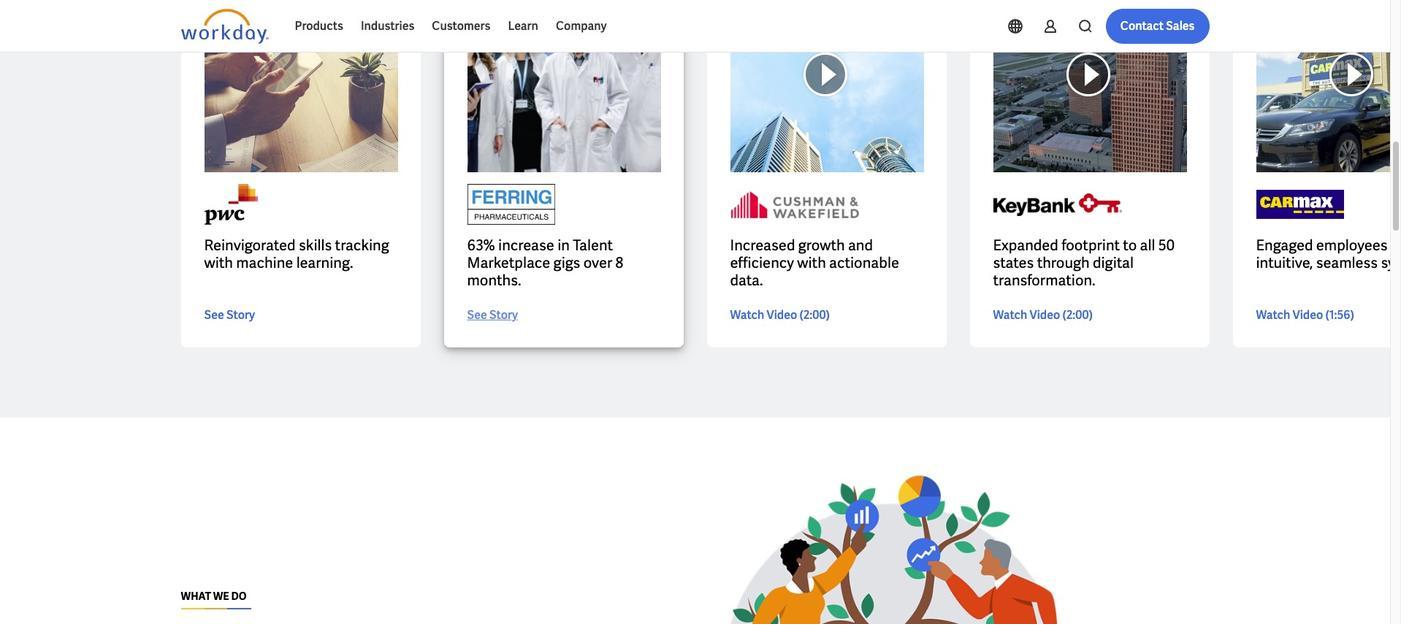 Task type: vqa. For each thing, say whether or not it's contained in the screenshot.
Video
yes



Task type: describe. For each thing, give the bounding box(es) containing it.
do
[[231, 591, 247, 604]]

see story for 63% increase in talent marketplace gigs over 8 months.
[[467, 308, 518, 323]]

watch video (1:56)
[[1257, 308, 1355, 323]]

reinvigorated
[[204, 236, 296, 255]]

industries button
[[352, 9, 423, 44]]

watch video (2:00) for through
[[994, 308, 1093, 323]]

expanded footprint to all 50 states through digital transformation.
[[994, 236, 1175, 290]]

growth
[[799, 236, 845, 255]]

increased
[[731, 236, 796, 255]]

products
[[295, 18, 343, 34]]

increase
[[499, 236, 555, 255]]

efficiency
[[731, 254, 794, 273]]

what we do
[[181, 591, 247, 604]]

what
[[181, 591, 211, 604]]

sales
[[1167, 18, 1195, 34]]

video for through
[[1030, 308, 1061, 323]]

63%
[[467, 236, 495, 255]]

digital
[[1093, 254, 1134, 273]]

machine
[[236, 254, 293, 273]]

watch video (2:00) for data.
[[731, 308, 830, 323]]

watch for through
[[994, 308, 1028, 323]]

(2:00) for data.
[[800, 308, 830, 323]]

1 cushman & wakefield image from the top
[[731, 0, 924, 173]]

customers button
[[423, 9, 499, 44]]

story for marketplace
[[490, 308, 518, 323]]

talent
[[573, 236, 613, 255]]

go to the homepage image
[[181, 9, 269, 44]]

data.
[[731, 271, 763, 290]]

learning.
[[296, 254, 353, 273]]

gigs
[[554, 254, 581, 273]]

people looking at insights rooted through technology. image
[[619, 465, 1210, 625]]

products button
[[286, 9, 352, 44]]

carmax image
[[1257, 0, 1402, 173]]

marketplace
[[467, 254, 551, 273]]

and
[[848, 236, 873, 255]]

contact
[[1121, 18, 1164, 34]]

actionable
[[830, 254, 900, 273]]

skills
[[299, 236, 332, 255]]

8
[[616, 254, 624, 273]]

increased growth and efficiency with actionable data.
[[731, 236, 900, 290]]

keybank n.a. image
[[994, 184, 1122, 225]]

footprint
[[1062, 236, 1120, 255]]

story for machine
[[226, 308, 255, 323]]

watch for data.
[[731, 308, 765, 323]]

2 cushman & wakefield image from the top
[[731, 184, 859, 225]]

3 video from the left
[[1293, 308, 1324, 323]]

industries
[[361, 18, 415, 34]]

in
[[558, 236, 570, 255]]

(1:56)
[[1326, 308, 1355, 323]]



Task type: locate. For each thing, give the bounding box(es) containing it.
story down months.
[[490, 308, 518, 323]]

1 horizontal spatial watch video (2:00)
[[994, 308, 1093, 323]]

transformation.
[[994, 271, 1096, 290]]

1 horizontal spatial (2:00)
[[1063, 308, 1093, 323]]

1 story from the left
[[226, 308, 255, 323]]

1 watch video (2:00) from the left
[[731, 308, 830, 323]]

(2:00)
[[800, 308, 830, 323], [1063, 308, 1093, 323]]

3 watch from the left
[[1257, 308, 1291, 323]]

company button
[[547, 9, 616, 44]]

engaged employees w
[[1257, 236, 1402, 273]]

over
[[584, 254, 613, 273]]

1 see story from the left
[[204, 308, 255, 323]]

1 horizontal spatial video
[[1030, 308, 1061, 323]]

1 see from the left
[[204, 308, 224, 323]]

video down the transformation.
[[1030, 308, 1061, 323]]

carmax image
[[1257, 184, 1344, 225]]

story down machine
[[226, 308, 255, 323]]

50
[[1159, 236, 1175, 255]]

1 (2:00) from the left
[[800, 308, 830, 323]]

video down "efficiency"
[[767, 308, 798, 323]]

2 horizontal spatial video
[[1293, 308, 1324, 323]]

see story down machine
[[204, 308, 255, 323]]

months.
[[467, 271, 522, 290]]

pwc image
[[204, 0, 398, 173]]

1 horizontal spatial with
[[798, 254, 826, 273]]

we
[[213, 591, 229, 604]]

1 watch from the left
[[731, 308, 765, 323]]

2 video from the left
[[1030, 308, 1061, 323]]

watch video (2:00) down the transformation.
[[994, 308, 1093, 323]]

contact sales link
[[1106, 9, 1210, 44]]

with left machine
[[204, 254, 233, 273]]

see story down months.
[[467, 308, 518, 323]]

watch down the data.
[[731, 308, 765, 323]]

1 video from the left
[[767, 308, 798, 323]]

tracking
[[335, 236, 389, 255]]

0 horizontal spatial with
[[204, 254, 233, 273]]

company
[[556, 18, 607, 34]]

see story
[[204, 308, 255, 323], [467, 308, 518, 323]]

story
[[226, 308, 255, 323], [490, 308, 518, 323]]

ferring international center s.a. image
[[467, 184, 555, 225]]

see for reinvigorated skills tracking with machine learning.
[[204, 308, 224, 323]]

pricewaterhousecoopers global licensing services corporation image
[[204, 184, 258, 225]]

1 vertical spatial cushman & wakefield image
[[731, 184, 859, 225]]

watch video (2:00) down the data.
[[731, 308, 830, 323]]

through
[[1038, 254, 1090, 273]]

0 horizontal spatial watch
[[731, 308, 765, 323]]

2 (2:00) from the left
[[1063, 308, 1093, 323]]

1 horizontal spatial see
[[467, 308, 487, 323]]

1 horizontal spatial watch
[[994, 308, 1028, 323]]

see
[[204, 308, 224, 323], [467, 308, 487, 323]]

with inside reinvigorated skills tracking with machine learning.
[[204, 254, 233, 273]]

states
[[994, 254, 1034, 273]]

contact sales
[[1121, 18, 1195, 34]]

(2:00) for through
[[1063, 308, 1093, 323]]

see story for reinvigorated skills tracking with machine learning.
[[204, 308, 255, 323]]

2 watch video (2:00) from the left
[[994, 308, 1093, 323]]

0 horizontal spatial video
[[767, 308, 798, 323]]

2 with from the left
[[798, 254, 826, 273]]

0 horizontal spatial story
[[226, 308, 255, 323]]

expanded
[[994, 236, 1059, 255]]

to
[[1124, 236, 1137, 255]]

customers
[[432, 18, 491, 34]]

learn button
[[499, 9, 547, 44]]

watch video (2:00)
[[731, 308, 830, 323], [994, 308, 1093, 323]]

reinvigorated skills tracking with machine learning.
[[204, 236, 389, 273]]

0 horizontal spatial see story
[[204, 308, 255, 323]]

engaged
[[1257, 236, 1314, 255]]

0 horizontal spatial (2:00)
[[800, 308, 830, 323]]

see for 63% increase in talent marketplace gigs over 8 months.
[[467, 308, 487, 323]]

watch left (1:56)
[[1257, 308, 1291, 323]]

with inside increased growth and efficiency with actionable data.
[[798, 254, 826, 273]]

keybank image
[[994, 0, 1187, 173]]

63% increase in talent marketplace gigs over 8 months.
[[467, 236, 624, 290]]

ferring pharmaceuticals image
[[448, 0, 680, 192]]

2 see from the left
[[467, 308, 487, 323]]

1 with from the left
[[204, 254, 233, 273]]

2 watch from the left
[[994, 308, 1028, 323]]

0 horizontal spatial watch video (2:00)
[[731, 308, 830, 323]]

employees
[[1317, 236, 1388, 255]]

watch down the transformation.
[[994, 308, 1028, 323]]

(2:00) down increased growth and efficiency with actionable data.
[[800, 308, 830, 323]]

1 horizontal spatial see story
[[467, 308, 518, 323]]

w
[[1391, 236, 1402, 255]]

with right "efficiency"
[[798, 254, 826, 273]]

video for data.
[[767, 308, 798, 323]]

0 vertical spatial cushman & wakefield image
[[731, 0, 924, 173]]

video
[[767, 308, 798, 323], [1030, 308, 1061, 323], [1293, 308, 1324, 323]]

1 horizontal spatial story
[[490, 308, 518, 323]]

2 horizontal spatial watch
[[1257, 308, 1291, 323]]

with
[[204, 254, 233, 273], [798, 254, 826, 273]]

watch
[[731, 308, 765, 323], [994, 308, 1028, 323], [1257, 308, 1291, 323]]

2 story from the left
[[490, 308, 518, 323]]

video left (1:56)
[[1293, 308, 1324, 323]]

(2:00) down the transformation.
[[1063, 308, 1093, 323]]

learn
[[508, 18, 539, 34]]

all
[[1141, 236, 1156, 255]]

2 see story from the left
[[467, 308, 518, 323]]

cushman & wakefield image
[[731, 0, 924, 173], [731, 184, 859, 225]]

0 horizontal spatial see
[[204, 308, 224, 323]]



